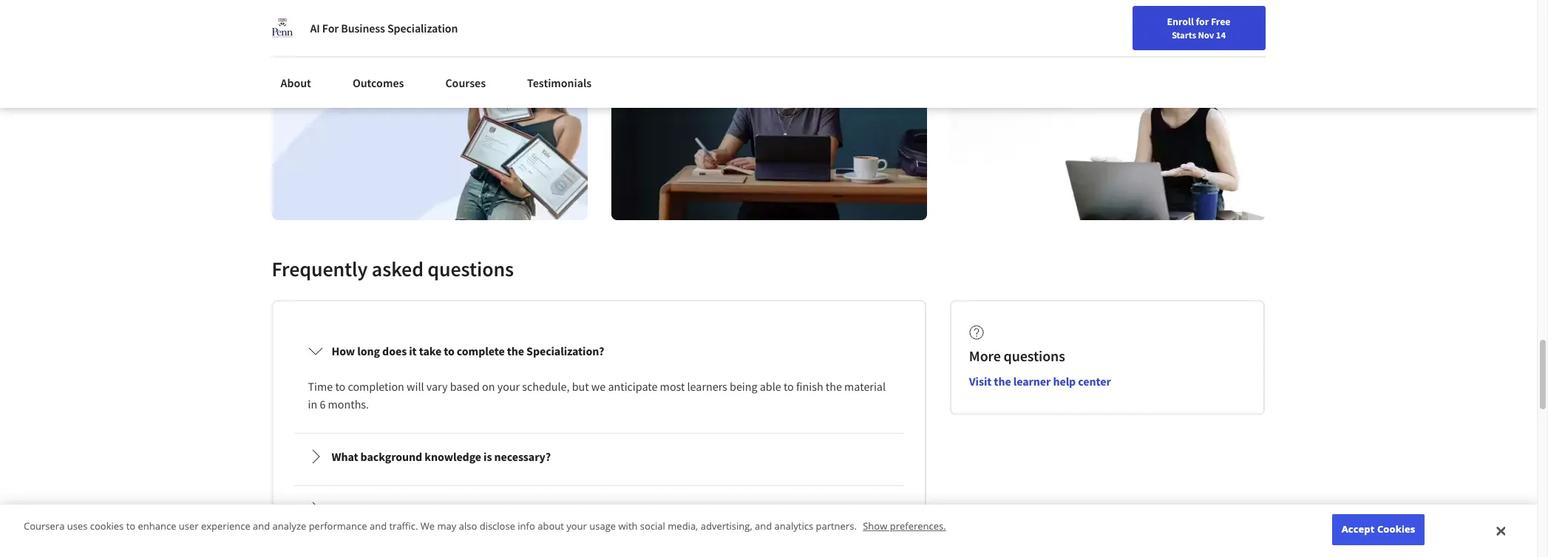 Task type: describe. For each thing, give the bounding box(es) containing it.
months.
[[328, 397, 369, 412]]

how long does it take to complete the specialization?
[[332, 344, 604, 359]]

may
[[437, 520, 457, 534]]

on
[[482, 379, 495, 394]]

accept cookies button
[[1333, 515, 1425, 546]]

most
[[660, 379, 685, 394]]

visit
[[969, 374, 992, 389]]

courses
[[439, 502, 478, 517]]

do i need to take the courses in a specific order?
[[332, 502, 576, 517]]

it
[[409, 344, 417, 359]]

i
[[348, 502, 351, 517]]

user
[[179, 520, 199, 534]]

preferences.
[[890, 520, 946, 534]]

take for to
[[395, 502, 417, 517]]

take for it
[[419, 344, 442, 359]]

coursera
[[24, 520, 65, 534]]

media,
[[668, 520, 698, 534]]

1 and from the left
[[253, 520, 270, 534]]

finish
[[796, 379, 824, 394]]

courses link
[[437, 67, 495, 99]]

visit the learner help center
[[969, 374, 1111, 389]]

need
[[354, 502, 379, 517]]

cookies
[[1378, 523, 1416, 536]]

being
[[730, 379, 758, 394]]

testimonials
[[527, 75, 592, 90]]

asked
[[372, 256, 424, 282]]

visit the learner help center link
[[969, 374, 1111, 389]]

your inside time to completion will vary based on your schedule, but we anticipate most learners being able to finish the material in 6 months.
[[498, 379, 520, 394]]

the inside dropdown button
[[419, 502, 437, 517]]

we
[[421, 520, 435, 534]]

center
[[1079, 374, 1111, 389]]

14
[[1216, 29, 1226, 41]]

partners.
[[816, 520, 857, 534]]

order?
[[542, 502, 576, 517]]

completion
[[348, 379, 404, 394]]

a
[[492, 502, 499, 517]]

performance
[[309, 520, 367, 534]]

info
[[518, 520, 535, 534]]

specific
[[501, 502, 540, 517]]

what background knowledge is necessary?
[[332, 450, 551, 464]]

more
[[969, 347, 1001, 365]]

business
[[341, 21, 385, 35]]

but
[[572, 379, 589, 394]]

time
[[308, 379, 333, 394]]

university of pennsylvania image
[[272, 18, 292, 38]]

we
[[592, 379, 606, 394]]

background
[[361, 450, 422, 464]]

6
[[320, 397, 326, 412]]

disclose
[[480, 520, 515, 534]]

necessary?
[[494, 450, 551, 464]]

learners
[[687, 379, 728, 394]]

starts
[[1172, 29, 1197, 41]]

anticipate
[[608, 379, 658, 394]]

do i need to take the courses in a specific order? button
[[296, 489, 902, 530]]

specialization
[[388, 21, 458, 35]]



Task type: locate. For each thing, give the bounding box(es) containing it.
coursera uses cookies to enhance user experience and analyze performance and traffic. we may also disclose info about your usage with social media, advertising, and analytics partners. show preferences.
[[24, 520, 946, 534]]

usage
[[590, 520, 616, 534]]

the
[[507, 344, 524, 359], [994, 374, 1011, 389], [826, 379, 842, 394], [419, 502, 437, 517]]

None search field
[[211, 9, 566, 39]]

to right need
[[382, 502, 392, 517]]

and down need
[[370, 520, 387, 534]]

accept
[[1342, 523, 1375, 536]]

experience
[[201, 520, 250, 534]]

frequently
[[272, 256, 368, 282]]

take
[[419, 344, 442, 359], [395, 502, 417, 517]]

2 horizontal spatial and
[[755, 520, 772, 534]]

2 and from the left
[[370, 520, 387, 534]]

the right complete
[[507, 344, 524, 359]]

courses
[[446, 75, 486, 90]]

accept cookies
[[1342, 523, 1416, 536]]

and
[[253, 520, 270, 534], [370, 520, 387, 534], [755, 520, 772, 534]]

the up we at the bottom of the page
[[419, 502, 437, 517]]

1 horizontal spatial and
[[370, 520, 387, 534]]

questions
[[428, 256, 514, 282], [1004, 347, 1066, 365]]

for
[[1196, 15, 1209, 28]]

with
[[619, 520, 638, 534]]

does
[[382, 344, 407, 359]]

advertising,
[[701, 520, 753, 534]]

do
[[332, 502, 346, 517]]

is
[[484, 450, 492, 464]]

the inside time to completion will vary based on your schedule, but we anticipate most learners being able to finish the material in 6 months.
[[826, 379, 842, 394]]

about
[[538, 520, 564, 534]]

uses
[[67, 520, 88, 534]]

your down order?
[[567, 520, 587, 534]]

0 vertical spatial your
[[498, 379, 520, 394]]

0 horizontal spatial questions
[[428, 256, 514, 282]]

analyze
[[273, 520, 306, 534]]

material
[[845, 379, 886, 394]]

ai for business specialization
[[310, 21, 458, 35]]

1 vertical spatial your
[[567, 520, 587, 534]]

3 and from the left
[[755, 520, 772, 534]]

how long does it take to complete the specialization? button
[[296, 331, 902, 372]]

to up months.
[[335, 379, 346, 394]]

1 horizontal spatial in
[[480, 502, 490, 517]]

enroll
[[1167, 15, 1194, 28]]

0 vertical spatial in
[[308, 397, 317, 412]]

social
[[640, 520, 666, 534]]

to left complete
[[444, 344, 455, 359]]

1 vertical spatial take
[[395, 502, 417, 517]]

and left analyze
[[253, 520, 270, 534]]

nov
[[1198, 29, 1215, 41]]

learner
[[1014, 374, 1051, 389]]

to inside "dropdown button"
[[444, 344, 455, 359]]

0 horizontal spatial your
[[498, 379, 520, 394]]

knowledge
[[425, 450, 481, 464]]

complete
[[457, 344, 505, 359]]

0 horizontal spatial and
[[253, 520, 270, 534]]

1 horizontal spatial take
[[419, 344, 442, 359]]

1 horizontal spatial questions
[[1004, 347, 1066, 365]]

in left a
[[480, 502, 490, 517]]

enhance
[[138, 520, 176, 534]]

0 vertical spatial questions
[[428, 256, 514, 282]]

to right able
[[784, 379, 794, 394]]

to right "cookies"
[[126, 520, 135, 534]]

show preferences. link
[[863, 520, 946, 534]]

also
[[459, 520, 477, 534]]

the inside "dropdown button"
[[507, 344, 524, 359]]

what background knowledge is necessary? button
[[296, 436, 902, 478]]

questions up learner
[[1004, 347, 1066, 365]]

0 horizontal spatial take
[[395, 502, 417, 517]]

specialization?
[[527, 344, 604, 359]]

will
[[407, 379, 424, 394]]

to
[[444, 344, 455, 359], [335, 379, 346, 394], [784, 379, 794, 394], [382, 502, 392, 517], [126, 520, 135, 534]]

vary
[[427, 379, 448, 394]]

take inside the do i need to take the courses in a specific order? dropdown button
[[395, 502, 417, 517]]

time to completion will vary based on your schedule, but we anticipate most learners being able to finish the material in 6 months.
[[308, 379, 888, 412]]

ai
[[310, 21, 320, 35]]

the right finish
[[826, 379, 842, 394]]

take up traffic.
[[395, 502, 417, 517]]

questions right asked
[[428, 256, 514, 282]]

0 vertical spatial take
[[419, 344, 442, 359]]

what
[[332, 450, 358, 464]]

outcomes
[[353, 75, 404, 90]]

1 horizontal spatial your
[[567, 520, 587, 534]]

for
[[322, 21, 339, 35]]

how
[[332, 344, 355, 359]]

cookies
[[90, 520, 124, 534]]

0 horizontal spatial in
[[308, 397, 317, 412]]

show
[[863, 520, 888, 534]]

analytics
[[775, 520, 814, 534]]

outcomes link
[[344, 67, 413, 99]]

your
[[498, 379, 520, 394], [567, 520, 587, 534]]

testimonials link
[[519, 67, 601, 99]]

able
[[760, 379, 782, 394]]

in inside time to completion will vary based on your schedule, but we anticipate most learners being able to finish the material in 6 months.
[[308, 397, 317, 412]]

take right it
[[419, 344, 442, 359]]

traffic.
[[389, 520, 418, 534]]

based
[[450, 379, 480, 394]]

the right visit on the bottom
[[994, 374, 1011, 389]]

collapsed list
[[291, 325, 907, 542]]

in left 6
[[308, 397, 317, 412]]

long
[[357, 344, 380, 359]]

schedule,
[[522, 379, 570, 394]]

take inside how long does it take to complete the specialization? "dropdown button"
[[419, 344, 442, 359]]

to inside dropdown button
[[382, 502, 392, 517]]

about
[[281, 75, 311, 90]]

enroll for free starts nov 14
[[1167, 15, 1231, 41]]

about link
[[272, 67, 320, 99]]

1 vertical spatial in
[[480, 502, 490, 517]]

your right on
[[498, 379, 520, 394]]

frequently asked questions
[[272, 256, 514, 282]]

free
[[1211, 15, 1231, 28]]

in inside dropdown button
[[480, 502, 490, 517]]

and left analytics
[[755, 520, 772, 534]]

more questions
[[969, 347, 1066, 365]]

1 vertical spatial questions
[[1004, 347, 1066, 365]]



Task type: vqa. For each thing, say whether or not it's contained in the screenshot.
What did you think?'s ago
no



